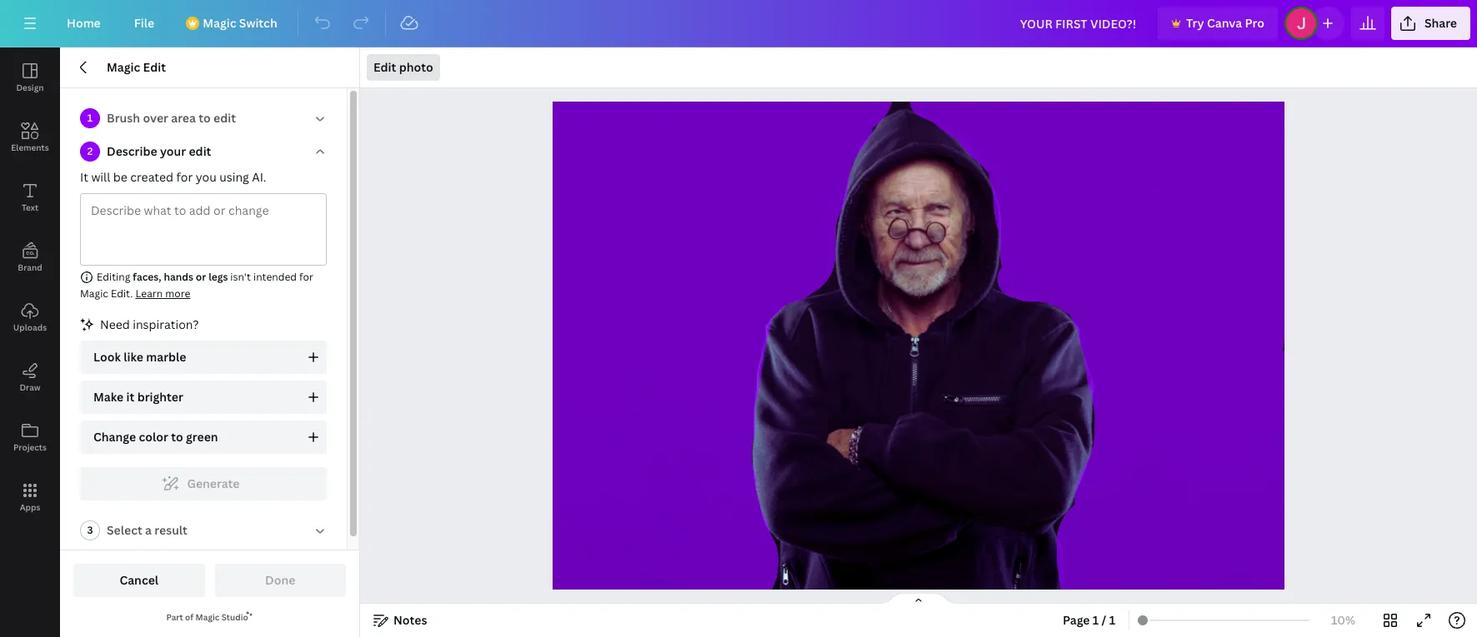 Task type: vqa. For each thing, say whether or not it's contained in the screenshot.
Canva Assistant icon
no



Task type: locate. For each thing, give the bounding box(es) containing it.
using
[[219, 169, 249, 185]]

1 right /
[[1109, 613, 1115, 629]]

try canva pro
[[1186, 15, 1265, 31]]

magic for magic edit
[[107, 59, 140, 75]]

edit down file popup button
[[143, 59, 166, 75]]

for
[[176, 169, 193, 185], [299, 270, 313, 284]]

1 up 2
[[87, 111, 93, 125]]

brand button
[[0, 228, 60, 288]]

learn more link
[[135, 287, 190, 301]]

faces,
[[133, 270, 161, 284]]

marble
[[146, 349, 186, 365]]

look like marble
[[93, 349, 186, 365]]

magic for magic studio
[[196, 612, 220, 624]]

canva
[[1207, 15, 1242, 31]]

to
[[199, 110, 211, 126], [171, 429, 183, 445]]

switch
[[239, 15, 277, 31]]

notes button
[[367, 608, 434, 634]]

to right color
[[171, 429, 183, 445]]

try
[[1186, 15, 1204, 31]]

elements
[[11, 142, 49, 153]]

magic down editing
[[80, 287, 108, 301]]

editing faces, hands or legs
[[97, 270, 228, 284]]

it
[[80, 169, 88, 185]]

isn't intended for magic edit.
[[80, 270, 313, 301]]

to right area
[[199, 110, 211, 126]]

+
[[881, 539, 888, 555]]

1 vertical spatial edit
[[189, 143, 211, 159]]

for right intended
[[299, 270, 313, 284]]

text
[[22, 202, 38, 213]]

0 vertical spatial for
[[176, 169, 193, 185]]

edit left the photo
[[373, 59, 396, 75]]

1 edit from the left
[[143, 59, 166, 75]]

0 horizontal spatial edit
[[189, 143, 211, 159]]

1 vertical spatial for
[[299, 270, 313, 284]]

magic down file popup button
[[107, 59, 140, 75]]

magic
[[203, 15, 236, 31], [107, 59, 140, 75], [80, 287, 108, 301], [196, 612, 220, 624]]

0 horizontal spatial for
[[176, 169, 193, 185]]

/
[[1102, 613, 1107, 629]]

0 vertical spatial edit
[[213, 110, 236, 126]]

generate
[[187, 476, 240, 492]]

brand
[[18, 262, 42, 273]]

1 vertical spatial to
[[171, 429, 183, 445]]

magic edit
[[107, 59, 166, 75]]

0 horizontal spatial edit
[[143, 59, 166, 75]]

2 edit from the left
[[373, 59, 396, 75]]

for left you at the top left of page
[[176, 169, 193, 185]]

look like marble button
[[80, 341, 327, 374]]

1 horizontal spatial for
[[299, 270, 313, 284]]

main menu bar
[[0, 0, 1477, 48]]

be
[[113, 169, 127, 185]]

draw button
[[0, 348, 60, 408]]

edit
[[143, 59, 166, 75], [373, 59, 396, 75]]

brush over area to edit
[[107, 110, 236, 126]]

make it brighter button
[[80, 381, 327, 414]]

edit up you at the top left of page
[[189, 143, 211, 159]]

0 horizontal spatial 1
[[87, 111, 93, 125]]

it will be created for you using ai.
[[80, 169, 266, 185]]

done button
[[215, 564, 346, 598]]

1 horizontal spatial edit
[[373, 59, 396, 75]]

magic left switch
[[203, 15, 236, 31]]

design
[[16, 82, 44, 93]]

cancel
[[120, 573, 158, 589]]

will
[[91, 169, 110, 185]]

0 horizontal spatial to
[[171, 429, 183, 445]]

make
[[93, 389, 124, 405]]

change color to green button
[[80, 421, 327, 454]]

magic inside button
[[203, 15, 236, 31]]

1 left /
[[1093, 613, 1099, 629]]

1 horizontal spatial 1
[[1093, 613, 1099, 629]]

projects button
[[0, 408, 60, 468]]

edit photo button
[[367, 54, 440, 81]]

result
[[155, 523, 187, 539]]

a
[[145, 523, 152, 539]]

describe
[[107, 143, 157, 159]]

edit right area
[[213, 110, 236, 126]]

1
[[87, 111, 93, 125], [1093, 613, 1099, 629], [1109, 613, 1115, 629]]

area
[[171, 110, 196, 126]]

0 vertical spatial to
[[199, 110, 211, 126]]

file
[[134, 15, 154, 31]]

studio
[[222, 612, 248, 624]]

uploads button
[[0, 288, 60, 348]]

show pages image
[[879, 593, 959, 606]]

edit
[[213, 110, 236, 126], [189, 143, 211, 159]]

magic switch button
[[174, 7, 291, 40]]

1 horizontal spatial to
[[199, 110, 211, 126]]

editing
[[97, 270, 130, 284]]

generate button
[[80, 468, 327, 501]]

isn't
[[230, 270, 251, 284]]

describe your edit
[[107, 143, 211, 159]]

Design title text field
[[1007, 7, 1151, 40]]

part of
[[166, 612, 196, 624]]

magic right of
[[196, 612, 220, 624]]

color
[[139, 429, 168, 445]]



Task type: describe. For each thing, give the bounding box(es) containing it.
learn
[[135, 287, 163, 301]]

magic for magic switch
[[203, 15, 236, 31]]

your
[[160, 143, 186, 159]]

3
[[87, 524, 93, 538]]

share button
[[1391, 7, 1471, 40]]

look
[[93, 349, 121, 365]]

or
[[196, 270, 206, 284]]

pro
[[1245, 15, 1265, 31]]

for inside isn't intended for magic edit.
[[299, 270, 313, 284]]

brush
[[107, 110, 140, 126]]

make it brighter
[[93, 389, 183, 405]]

10% button
[[1316, 608, 1371, 634]]

home
[[67, 15, 101, 31]]

learn more
[[135, 287, 190, 301]]

edit photo
[[373, 59, 433, 75]]

inspiration?
[[133, 317, 199, 333]]

page 1 / 1
[[1063, 613, 1115, 629]]

brighter
[[137, 389, 183, 405]]

edit.
[[111, 287, 133, 301]]

ai.
[[252, 169, 266, 185]]

add
[[890, 539, 913, 555]]

1 horizontal spatial edit
[[213, 110, 236, 126]]

part
[[166, 612, 183, 624]]

it
[[126, 389, 134, 405]]

done
[[265, 573, 295, 589]]

file button
[[121, 7, 168, 40]]

more
[[165, 287, 190, 301]]

It will be created for you using AI. text field
[[81, 194, 326, 265]]

projects
[[13, 442, 47, 454]]

select a result
[[107, 523, 187, 539]]

2
[[87, 144, 93, 158]]

+ add page button
[[578, 531, 1247, 564]]

magic inside isn't intended for magic edit.
[[80, 287, 108, 301]]

draw
[[20, 382, 41, 393]]

notes
[[393, 613, 427, 629]]

photo
[[399, 59, 433, 75]]

page
[[916, 539, 943, 555]]

hands
[[164, 270, 193, 284]]

2 horizontal spatial 1
[[1109, 613, 1115, 629]]

+ add page
[[881, 539, 943, 555]]

like
[[124, 349, 143, 365]]

over
[[143, 110, 168, 126]]

magic studio
[[196, 612, 248, 624]]

need
[[100, 317, 130, 333]]

magic switch
[[203, 15, 277, 31]]

elements button
[[0, 108, 60, 168]]

change color to green
[[93, 429, 218, 445]]

uploads
[[13, 322, 47, 333]]

text button
[[0, 168, 60, 228]]

of
[[185, 612, 194, 624]]

edit inside edit photo popup button
[[373, 59, 396, 75]]

intended
[[253, 270, 297, 284]]

change
[[93, 429, 136, 445]]

design button
[[0, 48, 60, 108]]

select
[[107, 523, 142, 539]]

share
[[1425, 15, 1457, 31]]

legs
[[209, 270, 228, 284]]

to inside button
[[171, 429, 183, 445]]

10%
[[1331, 613, 1356, 629]]

apps
[[20, 502, 40, 514]]

apps button
[[0, 468, 60, 528]]

side panel tab list
[[0, 48, 60, 528]]

home link
[[53, 7, 114, 40]]

created
[[130, 169, 173, 185]]

need inspiration?
[[100, 317, 199, 333]]

try canva pro button
[[1158, 7, 1278, 40]]

you
[[196, 169, 217, 185]]

page
[[1063, 613, 1090, 629]]

green
[[186, 429, 218, 445]]



